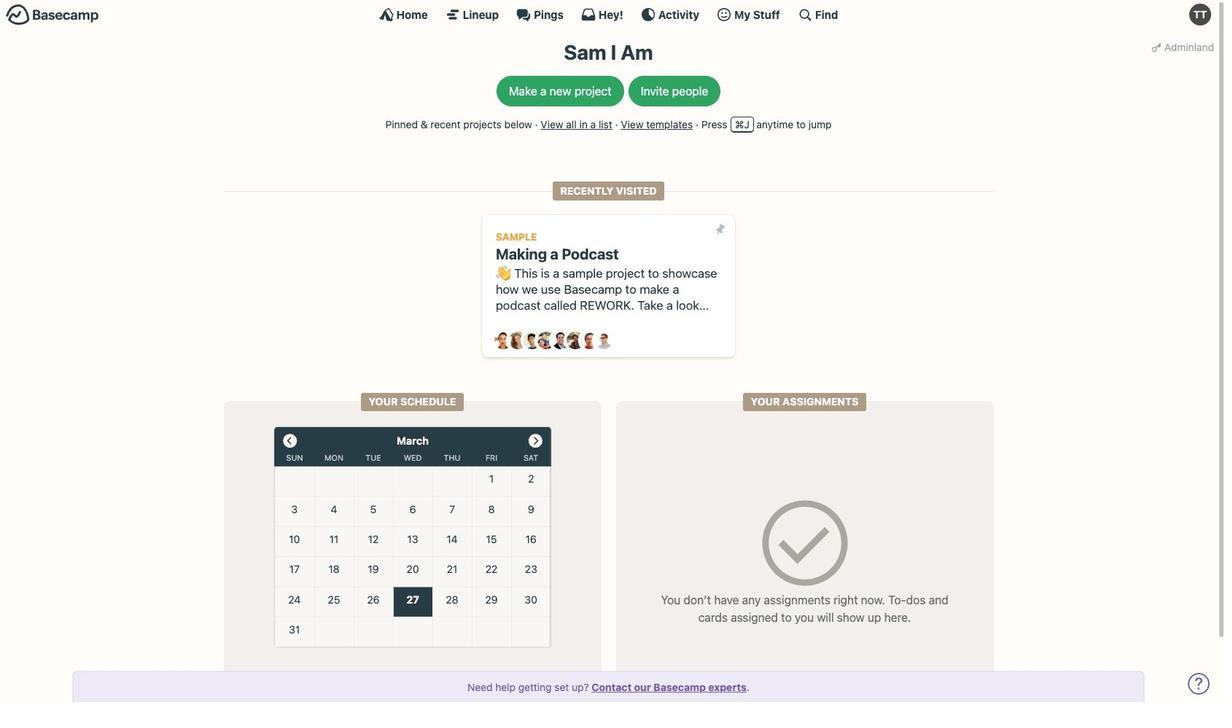 Task type: vqa. For each thing, say whether or not it's contained in the screenshot.
THE KEYBOARD SHORTCUT: ⌘ + / image at top
yes



Task type: describe. For each thing, give the bounding box(es) containing it.
cheryl walters image
[[509, 332, 527, 350]]

jennifer young image
[[538, 332, 555, 350]]

steve marsh image
[[581, 332, 599, 350]]

victor cooper image
[[595, 332, 613, 350]]

nicole katz image
[[567, 332, 584, 350]]

jared davis image
[[523, 332, 541, 350]]



Task type: locate. For each thing, give the bounding box(es) containing it.
switch accounts image
[[6, 4, 99, 26]]

terry turtle image
[[1190, 4, 1211, 26]]

main element
[[0, 0, 1217, 28]]

keyboard shortcut: ⌘ + / image
[[798, 7, 812, 22]]

josh fiske image
[[552, 332, 570, 350]]

annie bryan image
[[495, 332, 512, 350]]



